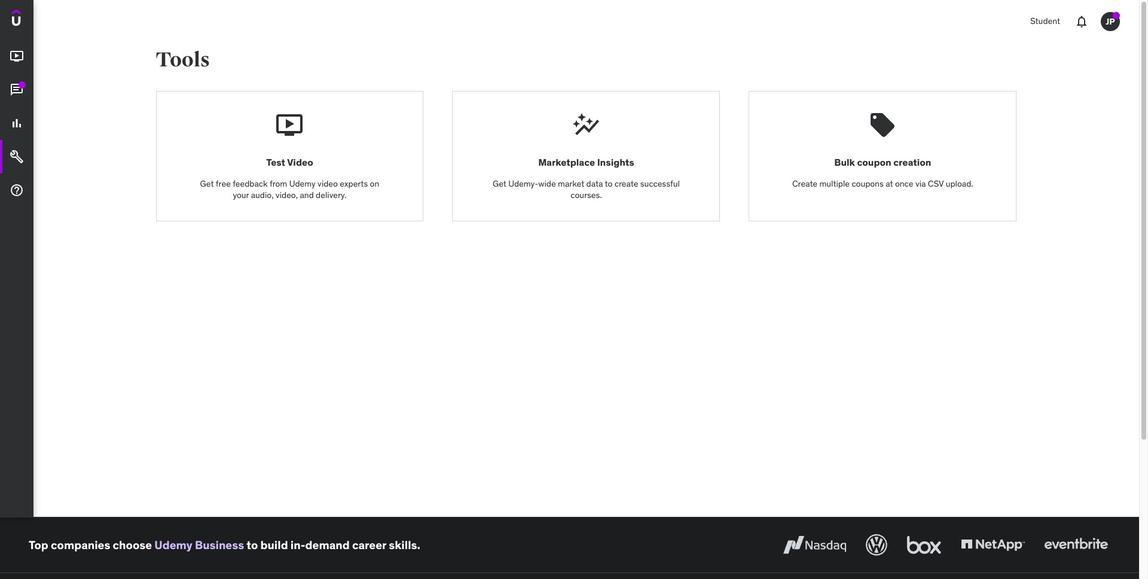Task type: describe. For each thing, give the bounding box(es) containing it.
successful
[[640, 178, 680, 189]]

insights
[[597, 156, 634, 168]]

marketplace
[[538, 156, 595, 168]]

once
[[895, 178, 914, 189]]

box image
[[904, 532, 945, 558]]

udemy image
[[12, 10, 66, 30]]

to for business
[[247, 538, 258, 552]]

jp link
[[1097, 7, 1125, 36]]

from
[[270, 178, 287, 189]]

volkswagen image
[[864, 532, 890, 558]]

udemy business link
[[155, 538, 244, 552]]

feedback
[[233, 178, 268, 189]]

test video
[[266, 156, 313, 168]]

data
[[587, 178, 603, 189]]

wide
[[539, 178, 556, 189]]

demand
[[305, 538, 350, 552]]

student
[[1031, 16, 1061, 26]]

2 medium image from the top
[[10, 83, 24, 97]]

on
[[370, 178, 379, 189]]

build
[[261, 538, 288, 552]]

video,
[[276, 190, 298, 201]]

video
[[318, 178, 338, 189]]

udemy inside get free feedback from udemy video experts on your audio, video, and delivery.
[[289, 178, 316, 189]]

market
[[558, 178, 585, 189]]

skills.
[[389, 538, 420, 552]]

jp
[[1106, 16, 1115, 27]]

video
[[287, 156, 313, 168]]

netapp image
[[959, 532, 1028, 558]]

create multiple coupons at once via csv upload.
[[793, 178, 974, 189]]

get for test video
[[200, 178, 214, 189]]

to for data
[[605, 178, 613, 189]]

marketplace insights
[[538, 156, 634, 168]]

student link
[[1024, 7, 1068, 36]]

delivery.
[[316, 190, 347, 201]]

via
[[916, 178, 926, 189]]

you have alerts image
[[1113, 12, 1120, 19]]

your
[[233, 190, 249, 201]]

career
[[352, 538, 386, 552]]

get for marketplace insights
[[493, 178, 507, 189]]



Task type: locate. For each thing, give the bounding box(es) containing it.
get inside get free feedback from udemy video experts on your audio, video, and delivery.
[[200, 178, 214, 189]]

experts
[[340, 178, 368, 189]]

get inside get udemy-wide market data to create successful courses.
[[493, 178, 507, 189]]

1 horizontal spatial to
[[605, 178, 613, 189]]

creation
[[894, 156, 932, 168]]

udemy
[[289, 178, 316, 189], [155, 538, 192, 552]]

free
[[216, 178, 231, 189]]

1 horizontal spatial udemy
[[289, 178, 316, 189]]

get left "udemy-" on the top
[[493, 178, 507, 189]]

1 vertical spatial udemy
[[155, 538, 192, 552]]

eventbrite image
[[1042, 532, 1111, 558]]

udemy up and
[[289, 178, 316, 189]]

udemy right choose
[[155, 538, 192, 552]]

get udemy-wide market data to create successful courses.
[[493, 178, 680, 201]]

at
[[886, 178, 893, 189]]

to right data
[[605, 178, 613, 189]]

test
[[266, 156, 285, 168]]

csv
[[928, 178, 944, 189]]

0 vertical spatial to
[[605, 178, 613, 189]]

tools
[[156, 47, 210, 72]]

0 horizontal spatial get
[[200, 178, 214, 189]]

business
[[195, 538, 244, 552]]

bulk
[[835, 156, 855, 168]]

coupon
[[857, 156, 892, 168]]

bulk coupon creation
[[835, 156, 932, 168]]

top companies choose udemy business to build in-demand career skills.
[[29, 538, 420, 552]]

companies
[[51, 538, 110, 552]]

choose
[[113, 538, 152, 552]]

courses.
[[571, 190, 602, 201]]

and
[[300, 190, 314, 201]]

upload.
[[946, 178, 974, 189]]

0 horizontal spatial to
[[247, 538, 258, 552]]

to inside get udemy-wide market data to create successful courses.
[[605, 178, 613, 189]]

1 get from the left
[[200, 178, 214, 189]]

to left build
[[247, 538, 258, 552]]

medium image
[[10, 49, 24, 64], [10, 83, 24, 97], [10, 116, 24, 131], [10, 150, 24, 164]]

coupons
[[852, 178, 884, 189]]

udemy-
[[509, 178, 539, 189]]

create
[[793, 178, 818, 189]]

get left free
[[200, 178, 214, 189]]

create
[[615, 178, 638, 189]]

4 medium image from the top
[[10, 150, 24, 164]]

get
[[200, 178, 214, 189], [493, 178, 507, 189]]

3 medium image from the top
[[10, 116, 24, 131]]

in-
[[291, 538, 305, 552]]

0 vertical spatial udemy
[[289, 178, 316, 189]]

nasdaq image
[[781, 532, 849, 558]]

1 horizontal spatial get
[[493, 178, 507, 189]]

0 horizontal spatial udemy
[[155, 538, 192, 552]]

top
[[29, 538, 48, 552]]

1 vertical spatial to
[[247, 538, 258, 552]]

audio,
[[251, 190, 274, 201]]

multiple
[[820, 178, 850, 189]]

to
[[605, 178, 613, 189], [247, 538, 258, 552]]

get free feedback from udemy video experts on your audio, video, and delivery.
[[200, 178, 379, 201]]

2 get from the left
[[493, 178, 507, 189]]

1 medium image from the top
[[10, 49, 24, 64]]

notifications image
[[1075, 14, 1089, 29]]

medium image
[[10, 183, 24, 198]]



Task type: vqa. For each thing, say whether or not it's contained in the screenshot.
THAT
no



